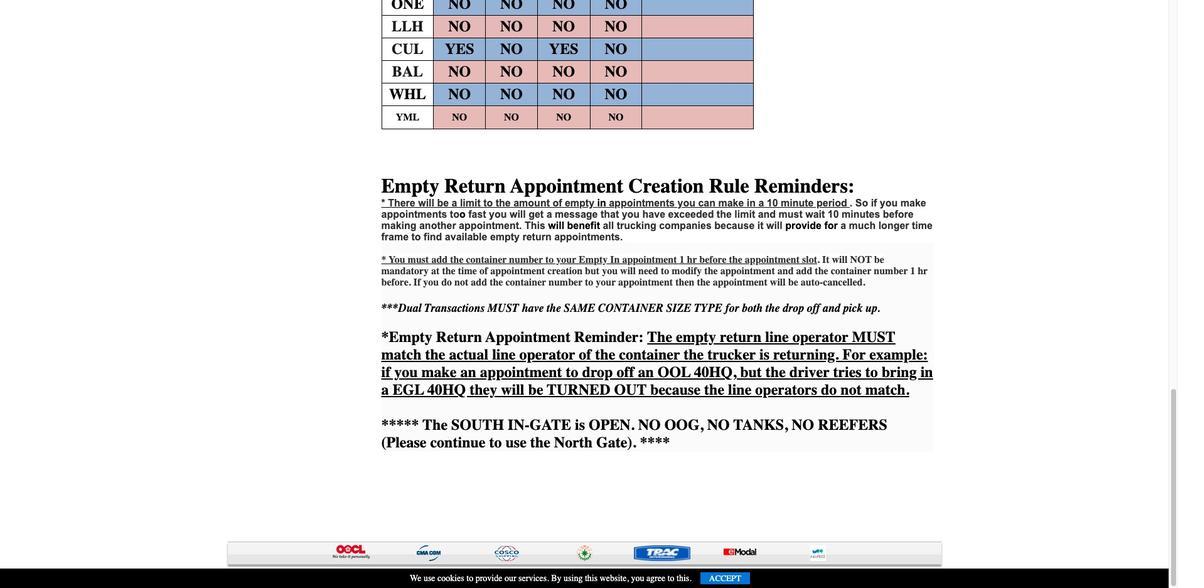 Task type: vqa. For each thing, say whether or not it's contained in the screenshot.


Task type: describe. For each thing, give the bounding box(es) containing it.
2023
[[236, 572, 254, 582]]

(please
[[381, 434, 427, 452]]

website,
[[600, 573, 629, 584]]

1 vertical spatial must
[[408, 254, 429, 265]]

0 horizontal spatial the
[[423, 417, 448, 434]]

llc.)
[[425, 572, 447, 582]]

open
[[589, 417, 631, 434]]

return for empty
[[444, 174, 506, 198]]

1 horizontal spatial operator
[[793, 329, 849, 346]]

0 vertical spatial drop
[[783, 301, 804, 315]]

***** the south in-gate is open .
[[381, 417, 635, 434]]

match.
[[866, 381, 910, 399]]

10 inside fast you will get a message that you have exceeded the limit and must wait 10 minutes before making another appointment.  this
[[828, 209, 839, 220]]

pick
[[843, 301, 863, 315]]

*empty
[[381, 329, 432, 346]]

egl
[[393, 381, 424, 399]]

need
[[638, 265, 659, 277]]

a inside the empty return line operator must match the actual line operator of the container the trucker is returning.  for example: if you make an appointment to drop off an ool 40hq, but the driver tries to bring in a egl 40hq they will be turned out because the line operators do not match.
[[381, 381, 389, 399]]

be up another
[[437, 198, 449, 208]]

by
[[551, 573, 562, 584]]

must inside the empty return line operator must match the actual line operator of the container the trucker is returning.  for example: if you make an appointment to drop off an ool 40hq, but the driver tries to bring in a egl 40hq they will be turned out because the line operators do not match.
[[852, 329, 896, 346]]

2 horizontal spatial add
[[796, 265, 813, 277]]

appointments inside .  so if you make appointments to
[[381, 209, 447, 220]]

to inside .  so if you make appointments to
[[450, 209, 460, 220]]

privacy
[[816, 572, 843, 582]]

appointment for creation
[[510, 174, 624, 198]]

example:
[[870, 346, 928, 364]]

1 vertical spatial before
[[700, 254, 727, 265]]

1 horizontal spatial appointments
[[609, 198, 675, 208]]

40hq,
[[694, 364, 737, 381]]

* there will be a limit to the amount of empty in appointments you can make in a 10 minute period
[[381, 198, 847, 208]]

0 horizontal spatial 1
[[680, 254, 685, 265]]

get
[[529, 209, 544, 220]]

0 horizontal spatial have
[[522, 301, 544, 315]]

tries
[[833, 364, 862, 381]]

will right 'in'
[[620, 265, 636, 277]]

1 horizontal spatial line
[[728, 381, 752, 399]]

appointment.
[[459, 220, 522, 231]]

will right the it
[[767, 220, 783, 231]]

0 vertical spatial your
[[556, 254, 576, 265]]

it
[[822, 254, 830, 265]]

* you must add the container number to your empty in appointment 1 hr before the appointment slot
[[381, 254, 817, 265]]

© 2023 lbct, long beach container terminal (lbct llc.) all rights reserved.
[[228, 572, 522, 582]]

0 horizontal spatial must
[[488, 301, 519, 315]]

using
[[564, 573, 583, 584]]

ool
[[658, 364, 691, 381]]

cookies
[[438, 573, 464, 584]]

longer
[[879, 220, 909, 231]]

but inside the empty return line operator must match the actual line operator of the container the trucker is returning.  for example: if you make an appointment to drop off an ool 40hq, but the driver tries to bring in a egl 40hq they will be turned out because the line operators do not match.
[[740, 364, 762, 381]]

a up another
[[452, 198, 457, 208]]

will right it
[[832, 254, 848, 265]]

1 horizontal spatial number
[[549, 277, 583, 288]]

. for it
[[817, 254, 820, 265]]

benefit
[[567, 220, 600, 231]]

0 vertical spatial because
[[715, 220, 755, 231]]

fast you will get a message that you have exceeded the limit and must wait 10 minutes before making another appointment.  this
[[381, 209, 914, 231]]

before inside fast you will get a message that you have exceeded the limit and must wait 10 minutes before making another appointment.  this
[[883, 209, 914, 220]]

a inside fast you will get a message that you have exceeded the limit and must wait 10 minutes before making another appointment.  this
[[547, 209, 552, 220]]

mandatory
[[381, 265, 429, 277]]

of for time
[[480, 265, 488, 277]]

will right this
[[548, 220, 564, 231]]

use inside no oog, no tanks, no reefers (please continue to use the north gate). ****
[[506, 434, 527, 452]]

rule
[[709, 174, 749, 198]]

0 vertical spatial 10
[[767, 198, 778, 208]]

can
[[698, 198, 716, 208]]

because inside the empty return line operator must match the actual line operator of the container the trucker is returning.  for example: if you make an appointment to drop off an ool 40hq, but the driver tries to bring in a egl 40hq they will be turned out because the line operators do not match.
[[650, 381, 701, 399]]

2 horizontal spatial number
[[874, 265, 908, 277]]

not
[[850, 254, 872, 265]]

0 horizontal spatial line
[[492, 346, 516, 364]]

accept
[[709, 574, 741, 583]]

same
[[564, 301, 595, 315]]

north
[[554, 434, 593, 452]]

​whl
[[389, 85, 426, 103]]

empty inside a much longer time frame to find available empty return appointments.
[[490, 231, 520, 242]]

appointment for reminder:
[[486, 329, 571, 346]]

0 horizontal spatial hr
[[687, 254, 697, 265]]

1 vertical spatial provide
[[476, 573, 503, 584]]

legal
[[896, 572, 916, 582]]

you
[[389, 254, 405, 265]]

©
[[228, 572, 234, 582]]

will inside fast you will get a message that you have exceeded the limit and must wait 10 minutes before making another appointment.  this
[[510, 209, 526, 220]]

(lbct
[[398, 572, 423, 582]]

terminal
[[364, 572, 396, 582]]

0 horizontal spatial use
[[424, 573, 435, 584]]

up
[[866, 301, 877, 315]]

***dual transactions must have the same container siz​​e type for both the drop off and pick up .​​
[[381, 301, 880, 315]]

have inside fast you will get a message that you have exceeded the limit and must wait 10 minutes before making another appointment.  this
[[643, 209, 666, 220]]

.  so if you make appointments to
[[381, 198, 926, 220]]

making
[[381, 220, 417, 231]]

*empty return appointment reminder:
[[381, 329, 647, 346]]

privacy policy
[[816, 572, 868, 582]]

to inside no oog, no tanks, no reefers (please continue to use the north gate). ****
[[489, 434, 502, 452]]

your inside .  it will not be mandatory at the time of appointment creation but you will need to modify the appointment and add the container number 1 hr before.  if you do not add the container number to your appointment then the appointment will be auto-cancelled.
[[596, 277, 616, 288]]

available
[[445, 231, 487, 242]]

and inside fast you will get a message that you have exceeded the limit and must wait 10 minutes before making another appointment.  this
[[758, 209, 776, 220]]

rights
[[462, 572, 485, 582]]

we
[[410, 573, 422, 584]]

1 horizontal spatial in
[[747, 198, 756, 208]]

* for * you must add the container number to your empty in appointment 1 hr before the appointment slot
[[381, 254, 386, 265]]

all
[[603, 220, 614, 231]]

trucker
[[708, 346, 756, 364]]

1 horizontal spatial add
[[471, 277, 487, 288]]

then
[[676, 277, 695, 288]]

long
[[282, 572, 301, 582]]

0 horizontal spatial .
[[631, 417, 635, 434]]

​yml
[[396, 112, 419, 123]]

before.
[[381, 277, 411, 288]]

do inside the empty return line operator must match the actual line operator of the container the trucker is returning.  for example: if you make an appointment to drop off an ool 40hq, but the driver tries to bring in a egl 40hq they will be turned out because the line operators do not match.
[[821, 381, 837, 399]]

40hq
[[427, 381, 466, 399]]

type
[[694, 301, 723, 315]]

0 vertical spatial empty
[[565, 198, 595, 208]]

1 horizontal spatial make
[[719, 198, 744, 208]]

0 horizontal spatial in
[[597, 198, 606, 208]]

driver
[[790, 364, 830, 381]]

do inside .  it will not be mandatory at the time of appointment creation but you will need to modify the appointment and add the container number 1 hr before.  if you do not add the container number to your appointment then the appointment will be auto-cancelled.
[[441, 277, 452, 288]]

reminder:
[[574, 329, 644, 346]]

for for provide
[[825, 220, 838, 231]]

1 inside .  it will not be mandatory at the time of appointment creation but you will need to modify the appointment and add the container number 1 hr before.  if you do not add the container number to your appointment then the appointment will be auto-cancelled.
[[910, 265, 916, 277]]

message
[[555, 209, 598, 220]]

a up the it
[[759, 198, 764, 208]]

0 vertical spatial off
[[807, 301, 820, 315]]

but inside .  it will not be mandatory at the time of appointment creation but you will need to modify the appointment and add the container number 1 hr before.  if you do not add the container number to your appointment then the appointment will be auto-cancelled.
[[585, 265, 600, 277]]

creation
[[629, 174, 704, 198]]

companies
[[659, 220, 712, 231]]

wait
[[806, 209, 825, 220]]

for for type
[[725, 301, 739, 315]]

1 horizontal spatial provide
[[786, 220, 822, 231]]

must inside fast you will get a message that you have exceeded the limit and must wait 10 minutes before making another appointment.  this
[[779, 209, 803, 220]]

you right if
[[423, 277, 439, 288]]

gate
[[530, 417, 571, 434]]

empty inside the empty return line operator must match the actual line operator of the container the trucker is returning.  for example: if you make an appointment to drop off an ool 40hq, but the driver tries to bring in a egl 40hq they will be turned out because the line operators do not match.
[[676, 329, 716, 346]]

2 horizontal spatial and
[[823, 301, 840, 315]]

reefers
[[818, 417, 888, 434]]

minutes
[[842, 209, 880, 220]]



Task type: locate. For each thing, give the bounding box(es) containing it.
before up longer
[[883, 209, 914, 220]]

the right ***** at the bottom left of the page
[[423, 417, 448, 434]]

must left at
[[408, 254, 429, 265]]

0 vertical spatial use
[[506, 434, 527, 452]]

0 horizontal spatial drop
[[582, 364, 613, 381]]

0 horizontal spatial empty
[[490, 231, 520, 242]]

reserved.
[[487, 572, 522, 582]]

is inside the empty return line operator must match the actual line operator of the container the trucker is returning.  for example: if you make an appointment to drop off an ool 40hq, but the driver tries to bring in a egl 40hq they will be turned out because the line operators do not match.
[[760, 346, 770, 364]]

is right trucker
[[760, 346, 770, 364]]

if inside the empty return line operator must match the actual line operator of the container the trucker is returning.  for example: if you make an appointment to drop off an ool 40hq, but the driver tries to bring in a egl 40hq they will be turned out because the line operators do not match.
[[381, 364, 391, 381]]

provide left our
[[476, 573, 503, 584]]

no oog, no tanks, no reefers (please continue to use the north gate). ****
[[381, 417, 888, 452]]

10
[[767, 198, 778, 208], [828, 209, 839, 220]]

0 vertical spatial before
[[883, 209, 914, 220]]

appointment inside the empty return line operator must match the actual line operator of the container the trucker is returning.  for example: if you make an appointment to drop off an ool 40hq, but the driver tries to bring in a egl 40hq they will be turned out because the line operators do not match.
[[480, 364, 562, 381]]

1 horizontal spatial time
[[912, 220, 933, 231]]

0 vertical spatial limit
[[460, 198, 481, 208]]

of down available
[[480, 265, 488, 277]]

drop inside the empty return line operator must match the actual line operator of the container the trucker is returning.  for example: if you make an appointment to drop off an ool 40hq, but the driver tries to bring in a egl 40hq they will be turned out because the line operators do not match.
[[582, 364, 613, 381]]

because left the it
[[715, 220, 755, 231]]

2 yes from the left
[[549, 40, 579, 58]]

appointment
[[510, 174, 624, 198], [486, 329, 571, 346]]

0 horizontal spatial your
[[556, 254, 576, 265]]

provide down wait
[[786, 220, 822, 231]]

off down reminder:
[[617, 364, 634, 381]]

0 horizontal spatial empty
[[381, 174, 439, 198]]

a left much
[[841, 220, 846, 231]]

empty
[[381, 174, 439, 198], [579, 254, 608, 265]]

because up oog,
[[650, 381, 701, 399]]

add
[[432, 254, 448, 265], [796, 265, 813, 277], [471, 277, 487, 288]]

location
[[757, 572, 788, 582]]

use right we
[[424, 573, 435, 584]]

make right "can"
[[719, 198, 744, 208]]

0 horizontal spatial and
[[758, 209, 776, 220]]

cancelled.
[[823, 277, 865, 288]]

0 vertical spatial must
[[488, 301, 519, 315]]

be left auto-
[[788, 277, 798, 288]]

. left it
[[817, 254, 820, 265]]

0 horizontal spatial appointments
[[381, 209, 447, 220]]

our
[[505, 573, 516, 584]]

container
[[327, 572, 362, 582]]

creation
[[548, 265, 583, 277]]

for
[[843, 346, 866, 364]]

0 horizontal spatial add
[[432, 254, 448, 265]]

if right so
[[871, 198, 877, 208]]

1 vertical spatial 10
[[828, 209, 839, 220]]

return
[[444, 174, 506, 198], [436, 329, 482, 346]]

not inside the empty return line operator must match the actual line operator of the container the trucker is returning.  for example: if you make an appointment to drop off an ool 40hq, but the driver tries to bring in a egl 40hq they will be turned out because the line operators do not match.
[[841, 381, 862, 399]]

number up same
[[549, 277, 583, 288]]

appointments
[[609, 198, 675, 208], [381, 209, 447, 220]]

1 vertical spatial empty
[[579, 254, 608, 265]]

2 horizontal spatial make
[[901, 198, 926, 208]]

0 horizontal spatial number
[[509, 254, 543, 265]]

2 horizontal spatial empty
[[676, 329, 716, 346]]

limit
[[460, 198, 481, 208], [735, 209, 755, 220]]

transactions
[[424, 301, 485, 315]]

****
[[640, 434, 670, 452]]

appointments.
[[554, 231, 623, 242]]

0 vertical spatial not
[[455, 277, 469, 288]]

1 vertical spatial the
[[423, 417, 448, 434]]

you up the exceeded
[[678, 198, 696, 208]]

0 vertical spatial must
[[779, 209, 803, 220]]

this
[[525, 220, 545, 231]]

1 horizontal spatial .
[[817, 254, 820, 265]]

10 down period
[[828, 209, 839, 220]]

0 horizontal spatial because
[[650, 381, 701, 399]]

make up longer
[[901, 198, 926, 208]]

0 horizontal spatial is
[[575, 417, 585, 434]]

1 vertical spatial return
[[720, 329, 762, 346]]

2 horizontal spatial in
[[921, 364, 933, 381]]

return up fast
[[444, 174, 506, 198]]

1 vertical spatial drop
[[582, 364, 613, 381]]

. inside .  it will not be mandatory at the time of appointment creation but you will need to modify the appointment and add the container number 1 hr before.  if you do not add the container number to your appointment then the appointment will be auto-cancelled.
[[817, 254, 820, 265]]

line down trucker
[[728, 381, 752, 399]]

1 horizontal spatial empty
[[579, 254, 608, 265]]

return inside the empty return line operator must match the actual line operator of the container the trucker is returning.  for example: if you make an appointment to drop off an ool 40hq, but the driver tries to bring in a egl 40hq they will be turned out because the line operators do not match.
[[720, 329, 762, 346]]

line
[[766, 329, 789, 346], [492, 346, 516, 364], [728, 381, 752, 399]]

not inside .  it will not be mandatory at the time of appointment creation but you will need to modify the appointment and add the container number 1 hr before.  if you do not add the container number to your appointment then the appointment will be auto-cancelled.
[[455, 277, 469, 288]]

1 horizontal spatial have
[[643, 209, 666, 220]]

1 right not
[[910, 265, 916, 277]]

.  it will not be mandatory at the time of appointment creation but you will need to modify the appointment and add the container number 1 hr before.  if you do not add the container number to your appointment then the appointment will be auto-cancelled.
[[381, 254, 928, 288]]

1 horizontal spatial 10
[[828, 209, 839, 220]]

empty return appointment creation rule reminders:
[[381, 174, 855, 198]]

1 horizontal spatial not
[[841, 381, 862, 399]]

do down returning. at the bottom right of page
[[821, 381, 837, 399]]

in right "can"
[[747, 198, 756, 208]]

continue
[[430, 434, 486, 452]]

1 vertical spatial your
[[596, 277, 616, 288]]

in inside the empty return line operator must match the actual line operator of the container the trucker is returning.  for example: if you make an appointment to drop off an ool 40hq, but the driver tries to bring in a egl 40hq they will be turned out because the line operators do not match.
[[921, 364, 933, 381]]

limit down rule
[[735, 209, 755, 220]]

you left need
[[602, 265, 618, 277]]

and up the it
[[758, 209, 776, 220]]

1 vertical spatial is
[[575, 417, 585, 434]]

agree
[[647, 573, 666, 584]]

trucking
[[617, 220, 657, 231]]

not up reefers
[[841, 381, 862, 399]]

return down transactions
[[436, 329, 482, 346]]

1 vertical spatial must
[[852, 329, 896, 346]]

empty up message
[[565, 198, 595, 208]]

will inside the empty return line operator must match the actual line operator of the container the trucker is returning.  for example: if you make an appointment to drop off an ool 40hq, but the driver tries to bring in a egl 40hq they will be turned out because the line operators do not match.
[[501, 381, 525, 399]]

services.
[[519, 573, 549, 584]]

you inside .  so if you make appointments to
[[880, 198, 898, 208]]

be up the gate
[[528, 381, 543, 399]]

an up south
[[461, 364, 476, 381]]

the empty return line operator must match the actual line operator of the container the trucker is returning.  for example: if you make an appointment to drop off an ool 40hq, but the driver tries to bring in a egl 40hq they will be turned out because the line operators do not match.
[[381, 329, 933, 399]]

1 vertical spatial use
[[424, 573, 435, 584]]

1 up then
[[680, 254, 685, 265]]

a much longer time frame to find available empty return appointments.
[[381, 220, 933, 242]]

the down siz​​e
[[647, 329, 672, 346]]

0 horizontal spatial limit
[[460, 198, 481, 208]]

0 horizontal spatial provide
[[476, 573, 503, 584]]

provide
[[786, 220, 822, 231], [476, 573, 503, 584]]

of inside the empty return line operator must match the actual line operator of the container the trucker is returning.  for example: if you make an appointment to drop off an ool 40hq, but the driver tries to bring in a egl 40hq they will be turned out because the line operators do not match.
[[579, 346, 592, 364]]

1 * from the top
[[381, 198, 385, 208]]

it
[[758, 220, 764, 231]]

0 vertical spatial have
[[643, 209, 666, 220]]

not up transactions
[[455, 277, 469, 288]]

container
[[598, 301, 664, 315]]

much
[[849, 220, 876, 231]]

actual
[[449, 346, 489, 364]]

this.
[[677, 573, 692, 584]]

return for *empty
[[436, 329, 482, 346]]

of for amount
[[553, 198, 562, 208]]

you inside the empty return line operator must match the actual line operator of the container the trucker is returning.  for example: if you make an appointment to drop off an ool 40hq, but the driver tries to bring in a egl 40hq they will be turned out because the line operators do not match.
[[394, 364, 418, 381]]

0 horizontal spatial not
[[455, 277, 469, 288]]

container down available
[[466, 254, 507, 265]]

2 vertical spatial of
[[579, 346, 592, 364]]

0 vertical spatial appointments
[[609, 198, 675, 208]]

1 horizontal spatial hr
[[918, 265, 928, 277]]

tanks,
[[734, 417, 788, 434]]

0 vertical spatial for
[[825, 220, 838, 231]]

1 horizontal spatial 1
[[910, 265, 916, 277]]

a inside a much longer time frame to find available empty return appointments.
[[841, 220, 846, 231]]

* left there
[[381, 198, 385, 208]]

in right the bring at the bottom right
[[921, 364, 933, 381]]

1 horizontal spatial because
[[715, 220, 755, 231]]

find
[[424, 231, 442, 242]]

your
[[556, 254, 576, 265], [596, 277, 616, 288]]

they
[[470, 381, 497, 399]]

1 horizontal spatial empty
[[565, 198, 595, 208]]

time inside a much longer time frame to find available empty return appointments.
[[912, 220, 933, 231]]

1 horizontal spatial and
[[778, 265, 794, 277]]

auto-
[[801, 277, 823, 288]]

a left egl
[[381, 381, 389, 399]]

siz​​e
[[666, 301, 692, 315]]

match
[[381, 346, 422, 364]]

. for so
[[850, 198, 853, 208]]

1 vertical spatial if
[[381, 364, 391, 381]]

do right at
[[441, 277, 452, 288]]

the inside no oog, no tanks, no reefers (please continue to use the north gate). ****
[[530, 434, 550, 452]]

accept button
[[701, 573, 750, 585]]

operator up driver
[[793, 329, 849, 346]]

cul
[[392, 40, 424, 58]]

0 horizontal spatial time
[[458, 265, 477, 277]]

make
[[719, 198, 744, 208], [901, 198, 926, 208], [422, 364, 457, 381]]

add up transactions
[[471, 277, 487, 288]]

* for * there will be a limit to the amount of empty in appointments you can make in a 10 minute period
[[381, 198, 385, 208]]

you up appointment.
[[489, 209, 507, 220]]

time right at
[[458, 265, 477, 277]]

2 horizontal spatial .
[[850, 198, 853, 208]]

add down find
[[432, 254, 448, 265]]

time right longer
[[912, 220, 933, 231]]

1 horizontal spatial use
[[506, 434, 527, 452]]

reminders:
[[754, 174, 855, 198]]

number down this
[[509, 254, 543, 265]]

in up that
[[597, 198, 606, 208]]

limit inside fast you will get a message that you have exceeded the limit and must wait 10 minutes before making another appointment.  this
[[735, 209, 755, 220]]

0 vertical spatial but
[[585, 265, 600, 277]]

0 horizontal spatial an
[[461, 364, 476, 381]]

add left it
[[796, 265, 813, 277]]

off inside the empty return line operator must match the actual line operator of the container the trucker is returning.  for example: if you make an appointment to drop off an ool 40hq, but the driver tries to bring in a egl 40hq they will be turned out because the line operators do not match.
[[617, 364, 634, 381]]

but left 'in'
[[585, 265, 600, 277]]

empty up making
[[381, 174, 439, 198]]

0 horizontal spatial if
[[381, 364, 391, 381]]

1 horizontal spatial the
[[647, 329, 672, 346]]

0 vertical spatial of
[[553, 198, 562, 208]]

because
[[715, 220, 755, 231], [650, 381, 701, 399]]

is
[[760, 346, 770, 364], [575, 417, 585, 434]]

before down will benefit all trucking companies because it will provide for
[[700, 254, 727, 265]]

empty down appointment.
[[490, 231, 520, 242]]

must down up
[[852, 329, 896, 346]]

you up trucking
[[622, 209, 640, 220]]

0 horizontal spatial operator
[[520, 346, 575, 364]]

must down minute
[[779, 209, 803, 220]]

1 vertical spatial for
[[725, 301, 739, 315]]

0 horizontal spatial make
[[422, 364, 457, 381]]

policy
[[845, 572, 868, 582]]

be right not
[[874, 254, 885, 265]]

if inside .  so if you make appointments to
[[871, 198, 877, 208]]

. inside .  so if you make appointments to
[[850, 198, 853, 208]]

hr inside .  it will not be mandatory at the time of appointment creation but you will need to modify the appointment and add the container number 1 hr before.  if you do not add the container number to your appointment then the appointment will be auto-cancelled.
[[918, 265, 928, 277]]

number right not
[[874, 265, 908, 277]]

slot
[[802, 254, 817, 265]]

you up longer
[[880, 198, 898, 208]]

is right the gate
[[575, 417, 585, 434]]

0 vertical spatial if
[[871, 198, 877, 208]]

your down appointments.
[[556, 254, 576, 265]]

container right it
[[831, 265, 872, 277]]

1 vertical spatial limit
[[735, 209, 755, 220]]

return inside a much longer time frame to find available empty return appointments.
[[523, 231, 552, 242]]

will left auto-
[[770, 277, 786, 288]]

1 horizontal spatial of
[[553, 198, 562, 208]]

will right there
[[418, 198, 434, 208]]

1 yes from the left
[[445, 40, 474, 58]]

0 vertical spatial the
[[647, 329, 672, 346]]

be inside the empty return line operator must match the actual line operator of the container the trucker is returning.  for example: if you make an appointment to drop off an ool 40hq, but the driver tries to bring in a egl 40hq they will be turned out because the line operators do not match.
[[528, 381, 543, 399]]

limit up fast
[[460, 198, 481, 208]]

modify
[[672, 265, 702, 277]]

you left agree
[[631, 573, 644, 584]]

1 horizontal spatial before
[[883, 209, 914, 220]]

off
[[807, 301, 820, 315], [617, 364, 634, 381]]

.
[[850, 198, 853, 208], [817, 254, 820, 265], [631, 417, 635, 434]]

0 vertical spatial .
[[850, 198, 853, 208]]

if
[[414, 277, 421, 288]]

and
[[758, 209, 776, 220], [778, 265, 794, 277], [823, 301, 840, 315]]

we use cookies to provide our services. by using this website, you agree to this.
[[410, 573, 692, 584]]

0 vertical spatial return
[[523, 231, 552, 242]]

appointment
[[622, 254, 677, 265], [745, 254, 800, 265], [490, 265, 545, 277], [721, 265, 775, 277], [618, 277, 673, 288], [713, 277, 768, 288], [480, 364, 562, 381]]

1
[[680, 254, 685, 265], [910, 265, 916, 277]]

line right trucker
[[766, 329, 789, 346]]

1 horizontal spatial do
[[821, 381, 837, 399]]

drop down reminder:
[[582, 364, 613, 381]]

turned
[[547, 381, 611, 399]]

0 horizontal spatial of
[[480, 265, 488, 277]]

and inside .  it will not be mandatory at the time of appointment creation but you will need to modify the appointment and add the container number 1 hr before.  if you do not add the container number to your appointment then the appointment will be auto-cancelled.
[[778, 265, 794, 277]]

have up *empty return appointment reminder:
[[522, 301, 544, 315]]

the inside fast you will get a message that you have exceeded the limit and must wait 10 minutes before making another appointment.  this
[[717, 209, 732, 220]]

1 horizontal spatial limit
[[735, 209, 755, 220]]

yes
[[445, 40, 474, 58], [549, 40, 579, 58]]

for down wait
[[825, 220, 838, 231]]

there
[[388, 198, 415, 208]]

appointments down there
[[381, 209, 447, 220]]

in
[[597, 198, 606, 208], [747, 198, 756, 208], [921, 364, 933, 381]]

return down both
[[720, 329, 762, 346]]

0 vertical spatial and
[[758, 209, 776, 220]]

1 horizontal spatial is
[[760, 346, 770, 364]]

operator up turned
[[520, 346, 575, 364]]

2 * from the top
[[381, 254, 386, 265]]

drop down auto-
[[783, 301, 804, 315]]

at
[[431, 265, 440, 277]]

make right match
[[422, 364, 457, 381]]

0 vertical spatial appointment
[[510, 174, 624, 198]]

1 horizontal spatial drop
[[783, 301, 804, 315]]

container up out
[[619, 346, 680, 364]]

. left so
[[850, 198, 853, 208]]

o
[[460, 209, 466, 220]]

exceeded
[[668, 209, 714, 220]]

1 vertical spatial not
[[841, 381, 862, 399]]

1 vertical spatial return
[[436, 329, 482, 346]]

1 horizontal spatial must
[[852, 329, 896, 346]]

will down amount
[[510, 209, 526, 220]]

frame
[[381, 231, 409, 242]]

1 an from the left
[[461, 364, 476, 381]]

2 horizontal spatial line
[[766, 329, 789, 346]]

1 vertical spatial empty
[[490, 231, 520, 242]]

0 horizontal spatial but
[[585, 265, 600, 277]]

must
[[779, 209, 803, 220], [408, 254, 429, 265]]

and left slot
[[778, 265, 794, 277]]

for left both
[[725, 301, 739, 315]]

to inside a much longer time frame to find available empty return appointments.
[[412, 231, 421, 242]]

container left creation
[[506, 277, 546, 288]]

of inside .  it will not be mandatory at the time of appointment creation but you will need to modify the appointment and add the container number 1 hr before.  if you do not add the container number to your appointment then the appointment will be auto-cancelled.
[[480, 265, 488, 277]]

return down this
[[523, 231, 552, 242]]

operators
[[756, 381, 817, 399]]

use left the gate
[[506, 434, 527, 452]]

0 vertical spatial time
[[912, 220, 933, 231]]

* left the you
[[381, 254, 386, 265]]

make inside the empty return line operator must match the actual line operator of the container the trucker is returning.  for example: if you make an appointment to drop off an ool 40hq, but the driver tries to bring in a egl 40hq they will be turned out because the line operators do not match.
[[422, 364, 457, 381]]

time inside .  it will not be mandatory at the time of appointment creation but you will need to modify the appointment and add the container number 1 hr before.  if you do not add the container number to your appointment then the appointment will be auto-cancelled.
[[458, 265, 477, 277]]

container inside the empty return line operator must match the actual line operator of the container the trucker is returning.  for example: if you make an appointment to drop off an ool 40hq, but the driver tries to bring in a egl 40hq they will be turned out because the line operators do not match.
[[619, 346, 680, 364]]

make inside .  so if you make appointments to
[[901, 198, 926, 208]]

this
[[585, 573, 598, 584]]

have up a much longer time frame to find available empty return appointments.
[[643, 209, 666, 220]]

will
[[418, 198, 434, 208], [510, 209, 526, 220], [548, 220, 564, 231], [767, 220, 783, 231], [832, 254, 848, 265], [620, 265, 636, 277], [770, 277, 786, 288], [501, 381, 525, 399]]

will right the they
[[501, 381, 525, 399]]

all
[[449, 572, 460, 582]]

1 vertical spatial appointments
[[381, 209, 447, 220]]

1 vertical spatial time
[[458, 265, 477, 277]]

1 horizontal spatial must
[[779, 209, 803, 220]]

empty down type at the right bottom
[[676, 329, 716, 346]]

appointment down same
[[486, 329, 571, 346]]

appointments up fast you will get a message that you have exceeded the limit and must wait 10 minutes before making another appointment.  this at the top of page
[[609, 198, 675, 208]]

1 vertical spatial *
[[381, 254, 386, 265]]

0 vertical spatial do
[[441, 277, 452, 288]]

amount
[[514, 198, 550, 208]]

the inside the empty return line operator must match the actual line operator of the container the trucker is returning.  for example: if you make an appointment to drop off an ool 40hq, but the driver tries to bring in a egl 40hq they will be turned out because the line operators do not match.
[[647, 329, 672, 346]]

in-
[[508, 417, 530, 434]]

an left ool
[[638, 364, 654, 381]]

0 horizontal spatial must
[[408, 254, 429, 265]]

2 an from the left
[[638, 364, 654, 381]]

both
[[742, 301, 763, 315]]

your down * you must add the container number to your empty in appointment 1 hr before the appointment slot
[[596, 277, 616, 288]]

10 left minute
[[767, 198, 778, 208]]

and left pick in the right of the page
[[823, 301, 840, 315]]

1 vertical spatial and
[[778, 265, 794, 277]]

that
[[601, 209, 619, 220]]

have
[[643, 209, 666, 220], [522, 301, 544, 315]]

out
[[614, 381, 647, 399]]

if left egl
[[381, 364, 391, 381]]

use
[[506, 434, 527, 452], [424, 573, 435, 584]]



